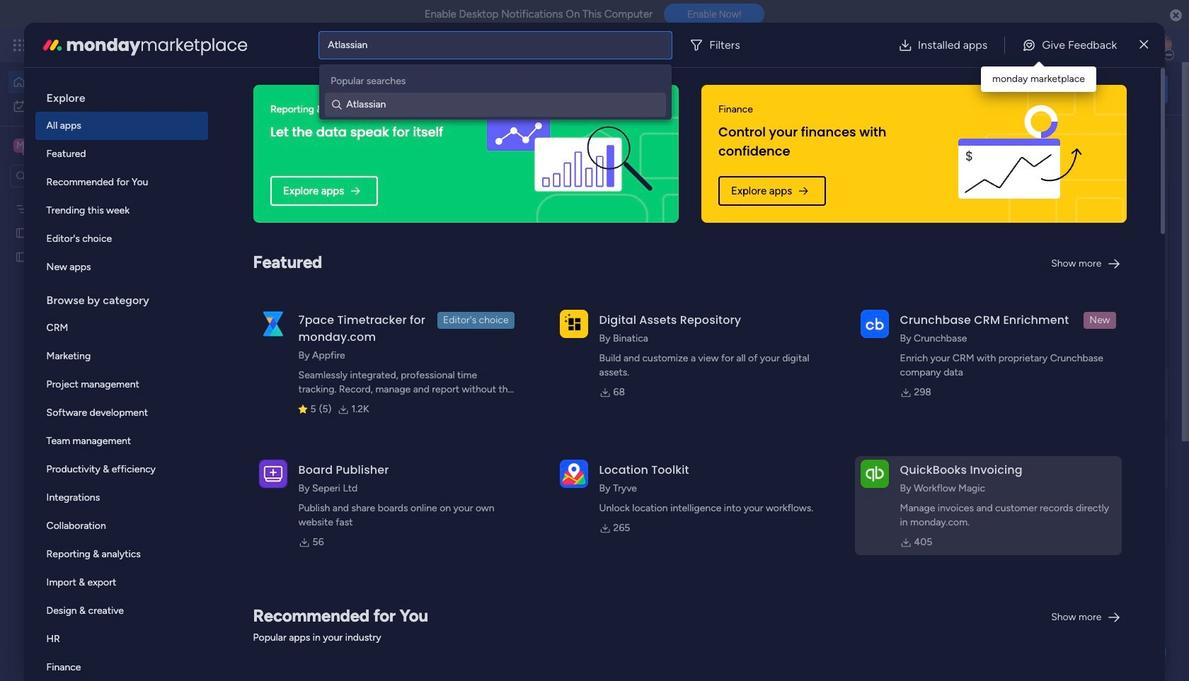 Task type: describe. For each thing, give the bounding box(es) containing it.
component image
[[236, 483, 249, 495]]

1 component image from the left
[[468, 309, 481, 322]]

terry turtle image
[[252, 610, 280, 639]]

help center element
[[956, 434, 1168, 491]]

notifications image
[[938, 38, 952, 52]]

0 horizontal spatial public board image
[[15, 250, 28, 263]]

select product image
[[13, 38, 27, 52]]

2 banner logo image from the left
[[926, 85, 1110, 223]]

templates image image
[[969, 135, 1156, 233]]

Search in workspace field
[[30, 168, 118, 184]]

v2 bolt switch image
[[1078, 81, 1086, 97]]

james peterson image
[[1150, 34, 1173, 57]]

help image
[[1097, 38, 1112, 52]]

update feed image
[[969, 38, 983, 52]]

Dropdown input text field
[[328, 39, 369, 51]]

1 image
[[980, 29, 993, 45]]

monday marketplace image
[[1032, 38, 1046, 52]]

invite members image
[[1000, 38, 1015, 52]]



Task type: locate. For each thing, give the bounding box(es) containing it.
banner logo image
[[478, 85, 662, 223], [926, 85, 1110, 223]]

public board image down public board image
[[15, 250, 28, 263]]

dapulse x slim image
[[1140, 36, 1149, 53]]

dapulse close image
[[1170, 8, 1182, 23]]

public board image
[[15, 226, 28, 239]]

2 component image from the left
[[700, 309, 712, 322]]

1 banner logo image from the left
[[478, 85, 662, 223]]

1 vertical spatial public board image
[[236, 460, 252, 476]]

search everything image
[[1066, 38, 1080, 52]]

v2 user feedback image
[[967, 81, 978, 97]]

1 horizontal spatial component image
[[700, 309, 712, 322]]

1 heading from the top
[[35, 79, 208, 112]]

workspace image
[[13, 138, 28, 154]]

2 heading from the top
[[35, 282, 208, 314]]

monday marketplace image
[[41, 34, 63, 56]]

1 horizontal spatial banner logo image
[[926, 85, 1110, 223]]

option
[[8, 71, 172, 93], [8, 95, 172, 118], [35, 112, 208, 140], [35, 140, 208, 169], [35, 169, 208, 197], [0, 196, 181, 199], [35, 197, 208, 225], [35, 225, 208, 253], [35, 253, 208, 282], [35, 314, 208, 343], [35, 343, 208, 371], [35, 371, 208, 399], [35, 399, 208, 428], [35, 428, 208, 456], [35, 456, 208, 484], [35, 484, 208, 513], [35, 513, 208, 541], [35, 541, 208, 569], [35, 569, 208, 598], [35, 598, 208, 626], [35, 626, 208, 654], [35, 654, 208, 682]]

1 vertical spatial heading
[[35, 282, 208, 314]]

app logo image
[[259, 310, 287, 338], [560, 310, 588, 338], [861, 310, 889, 338], [259, 460, 287, 488], [560, 460, 588, 488], [861, 460, 889, 488]]

public board image up component icon
[[236, 460, 252, 476]]

0 vertical spatial heading
[[35, 79, 208, 112]]

workspace selection element
[[13, 137, 118, 156]]

heading
[[35, 79, 208, 112], [35, 282, 208, 314]]

component image
[[468, 309, 481, 322], [700, 309, 712, 322]]

1 horizontal spatial public board image
[[236, 460, 252, 476]]

0 horizontal spatial banner logo image
[[478, 85, 662, 223]]

0 horizontal spatial component image
[[468, 309, 481, 322]]

0 vertical spatial public board image
[[15, 250, 28, 263]]

public board image
[[15, 250, 28, 263], [236, 460, 252, 476]]

see plans image
[[235, 38, 248, 53]]

list box
[[35, 79, 208, 682], [0, 194, 181, 460]]

quick search results list box
[[219, 161, 922, 522]]



Task type: vqa. For each thing, say whether or not it's contained in the screenshot.
Workspace selection element
yes



